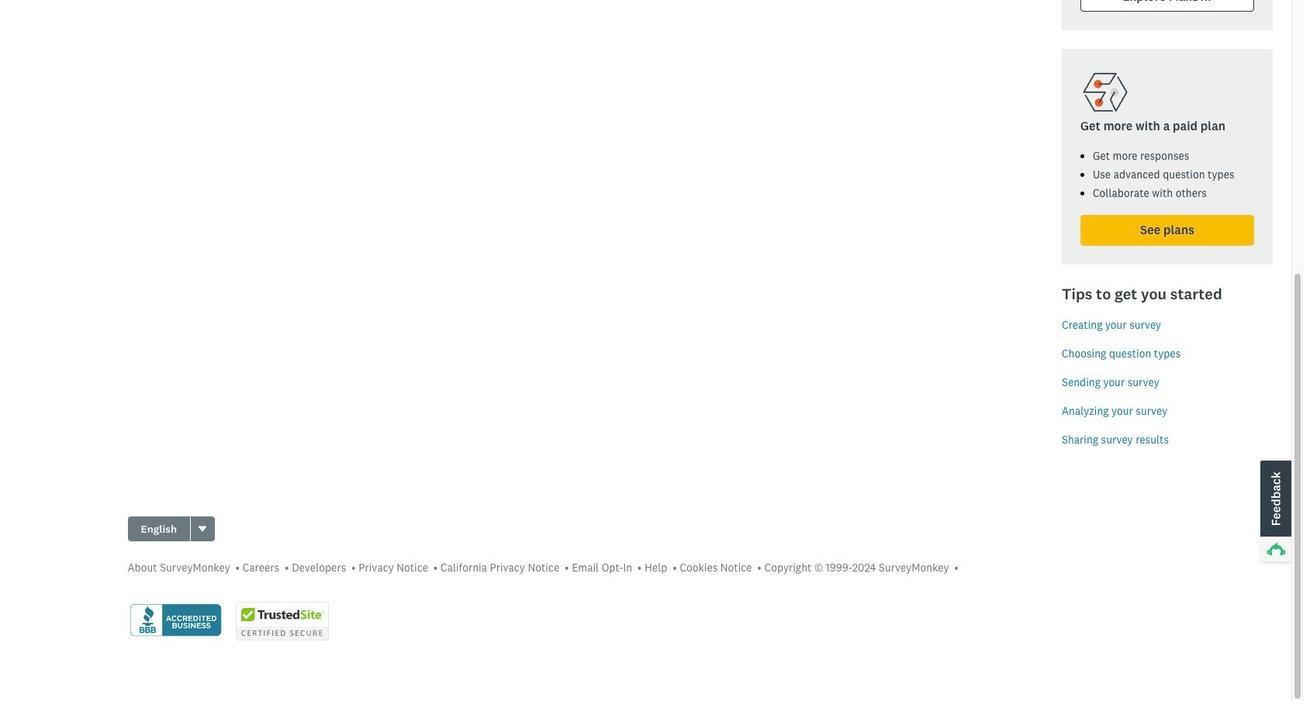 Task type: locate. For each thing, give the bounding box(es) containing it.
group
[[128, 517, 215, 542]]

click to verify bbb accreditation and to see a bbb report. image
[[128, 603, 223, 640]]

response based pricing icon image
[[1081, 68, 1131, 117]]

language dropdown image
[[197, 524, 208, 535], [199, 527, 207, 532]]



Task type: describe. For each thing, give the bounding box(es) containing it.
trustedsite helps keep you safe from identity theft, credit card fraud, spyware, spam, viruses and online scams image
[[236, 602, 329, 641]]



Task type: vqa. For each thing, say whether or not it's contained in the screenshot.
left Products Icon
no



